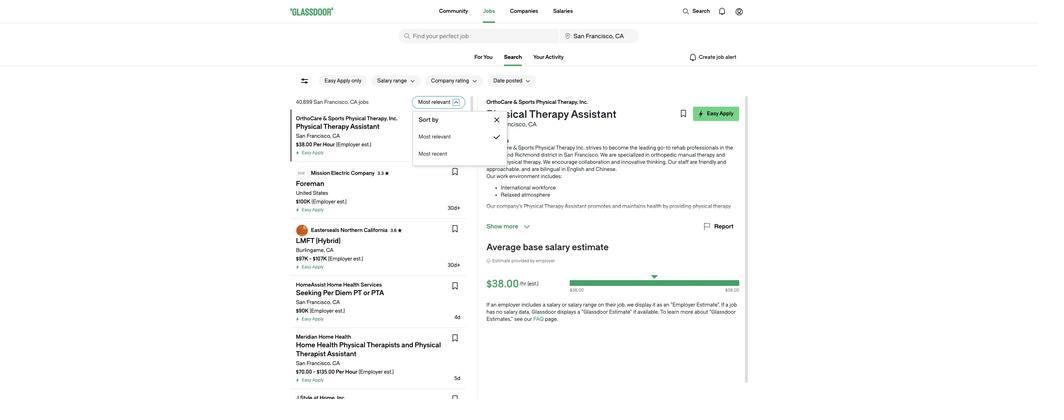 Task type: describe. For each thing, give the bounding box(es) containing it.
and down the for
[[684, 218, 693, 224]]

international
[[501, 185, 531, 191]]

inc. for orthocare & sports physical therapy, inc.
[[389, 116, 398, 122]]

date posted button
[[488, 75, 522, 87]]

a right of
[[566, 211, 569, 217]]

0 vertical spatial our
[[668, 159, 677, 166]]

excellent
[[487, 232, 508, 238]]

therapy left the is
[[585, 247, 603, 253]]

close dropdown image
[[493, 116, 501, 124]]

companies link
[[510, 0, 538, 23]]

providing
[[670, 204, 691, 210]]

$38.00 left /hr
[[487, 278, 519, 290]]

apply for san francisco, ca $70.00 - $135.00 per hour (employer est.)
[[312, 378, 324, 383]]

in down mentality.
[[571, 240, 575, 246]]

easy apply inside button
[[707, 111, 734, 117]]

able
[[655, 225, 665, 231]]

show more button
[[487, 223, 531, 231]]

assistant inside orthocare & sports physical therapy, inc. physical therapy assistant san francisco, ca
[[571, 109, 617, 120]]

united
[[296, 191, 312, 197]]

hour inside san francisco, ca $38.00 per hour (employer est.)
[[323, 142, 335, 148]]

become
[[609, 145, 629, 151]]

most for most relevant button
[[419, 134, 431, 140]]

a right "displays"
[[577, 310, 580, 316]]

1 vertical spatial manual
[[577, 240, 595, 246]]

and down patient
[[510, 225, 519, 231]]

only
[[351, 78, 361, 84]]

orthopedic inside our company's physical therapy assistant promotes and maintains health by providing physical therapy services under the supervision of a physical therapist, administers treatment programs for patients, assesses patient health by interviewing patients, performing physical examinations, and obtaining updating, and studying therapy histories. the ideal candidate should be able to work independently with excellent customer service mentality. fluency in chinese would be an advantage but not necessary. we promote evidence-based medicine in manual therapy and therapeutic exercise procedures. new graduate with a keen interest in orthopedic manual therapy is welcome to apply.
[[539, 247, 565, 253]]

report
[[714, 223, 734, 230]]

0 horizontal spatial we
[[543, 159, 551, 166]]

more inside if an employer includes a salary or salary range on their job, we display it as an "employer estimate".  if a job has no salary data, glassdoor displays a "glassdoor estimate" if available.  to learn more about "glassdoor estimates," see our
[[681, 310, 693, 316]]

(employer inside san francisco, ca $90k (employer est.)
[[310, 309, 334, 315]]

easterseals northern california 3.6 ★
[[311, 228, 402, 234]]

1 horizontal spatial we
[[600, 152, 608, 158]]

relaxed
[[501, 192, 520, 198]]

2 horizontal spatial the
[[725, 145, 733, 151]]

promote
[[487, 240, 507, 246]]

to right the strives
[[603, 145, 608, 151]]

easy apply for san francisco, ca $38.00 per hour (employer est.)
[[302, 151, 324, 156]]

- inside burlingame, ca $97k - $107k (employer est.)
[[309, 256, 312, 262]]

0 vertical spatial employer
[[536, 259, 555, 264]]

estimate"
[[609, 310, 632, 316]]

ideal
[[593, 225, 604, 231]]

customer
[[509, 232, 532, 238]]

apply for burlingame, ca $97k - $107k (employer est.)
[[312, 265, 324, 270]]

$90k
[[296, 309, 309, 315]]

more inside popup button
[[504, 223, 518, 230]]

sports inside 'about us orthocare & sports physical therapy inc. strives to become the leading go-to rehab professionals in the sunset and richmond district in san francisco. we are specialized in orthopedic manual therapy and sports physical therapy. we encourage collaboration and innovative thinking. our staff are friendly and approachable, and are bilingual in english and chinese. our work environment includes:'
[[518, 145, 534, 151]]

0 horizontal spatial patients,
[[580, 218, 600, 224]]

company inside jobs list element
[[351, 171, 375, 177]]

apply inside easy apply only button
[[337, 78, 350, 84]]

it
[[653, 302, 656, 309]]

therapy up service
[[541, 225, 559, 231]]

as
[[657, 302, 662, 309]]

rating
[[456, 78, 469, 84]]

physical up the for
[[693, 204, 712, 210]]

therapy inside orthocare & sports physical therapy, inc. physical therapy assistant san francisco, ca
[[529, 109, 569, 120]]

(employer inside burlingame, ca $97k - $107k (employer est.)
[[328, 256, 352, 262]]

has
[[487, 310, 495, 316]]

0 horizontal spatial an
[[491, 302, 497, 309]]

activity
[[545, 54, 564, 60]]

$38.00 up "displays"
[[570, 288, 584, 293]]

0 horizontal spatial be
[[638, 232, 644, 238]]

a down promote
[[498, 247, 501, 253]]

therapy inside 'about us orthocare & sports physical therapy inc. strives to become the leading go-to rehab professionals in the sunset and richmond district in san francisco. we are specialized in orthopedic manual therapy and sports physical therapy. we encourage collaboration and innovative thinking. our staff are friendly and approachable, and are bilingual in english and chinese. our work environment includes:'
[[697, 152, 715, 158]]

report button
[[703, 223, 734, 231]]

orthopedic inside 'about us orthocare & sports physical therapy inc. strives to become the leading go-to rehab professionals in the sunset and richmond district in san francisco. we are specialized in orthopedic manual therapy and sports physical therapy. we encourage collaboration and innovative thinking. our staff are friendly and approachable, and are bilingual in english and chinese. our work environment includes:'
[[651, 152, 677, 158]]

company rating
[[431, 78, 469, 84]]

english
[[567, 167, 584, 173]]

therapy inside 'about us orthocare & sports physical therapy inc. strives to become the leading go-to rehab professionals in the sunset and richmond district in san francisco. we are specialized in orthopedic manual therapy and sports physical therapy. we encourage collaboration and innovative thinking. our staff are friendly and approachable, and are bilingual in english and chinese. our work environment includes:'
[[556, 145, 575, 151]]

physical up the at the right bottom of the page
[[570, 211, 589, 217]]

and down collaboration
[[586, 167, 595, 173]]

physical inside 'about us orthocare & sports physical therapy inc. strives to become the leading go-to rehab professionals in the sunset and richmond district in san francisco. we are specialized in orthopedic manual therapy and sports physical therapy. we encourage collaboration and innovative thinking. our staff are friendly and approachable, and are bilingual in english and chinese. our work environment includes:'
[[503, 159, 522, 166]]

francisco, inside orthocare & sports physical therapy, inc. physical therapy assistant san francisco, ca
[[499, 121, 527, 128]]

specialized
[[618, 152, 644, 158]]

easy inside button
[[707, 111, 719, 117]]

1 vertical spatial search
[[504, 54, 522, 60]]

states
[[313, 191, 328, 197]]

to down examinations,
[[666, 225, 671, 231]]

rehab
[[672, 145, 686, 151]]

on
[[598, 302, 604, 309]]

and up administers
[[612, 204, 621, 210]]

workforce
[[532, 185, 556, 191]]

to left rehab
[[666, 145, 671, 151]]

work inside our company's physical therapy assistant promotes and maintains health by providing physical therapy services under the supervision of a physical therapist, administers treatment programs for patients, assesses patient health by interviewing patients, performing physical examinations, and obtaining updating, and studying therapy histories. the ideal candidate should be able to work independently with excellent customer service mentality. fluency in chinese would be an advantage but not necessary. we promote evidence-based medicine in manual therapy and therapeutic exercise procedures. new graduate with a keen interest in orthopedic manual therapy is welcome to apply.
[[672, 225, 684, 231]]

most recent button
[[413, 146, 507, 163]]

easterseals
[[311, 228, 339, 234]]

$38.00 /hr (est.)
[[487, 278, 539, 290]]

0 vertical spatial health
[[647, 204, 662, 210]]

display
[[635, 302, 651, 309]]

obtaining
[[694, 218, 716, 224]]

ca left jobs in the left top of the page
[[350, 99, 357, 105]]

staff
[[678, 159, 689, 166]]

1 horizontal spatial are
[[609, 152, 617, 158]]

faq page.
[[533, 317, 558, 323]]

physical up should
[[629, 218, 648, 224]]

san inside orthocare & sports physical therapy, inc. physical therapy assistant san francisco, ca
[[487, 121, 497, 128]]

sunset
[[487, 152, 503, 158]]

search inside button
[[693, 8, 710, 14]]

& for orthocare & sports physical therapy, inc.
[[323, 116, 327, 122]]

easy for burlingame, ca $97k - $107k (employer est.)
[[302, 265, 311, 270]]

apply inside easy apply button
[[720, 111, 734, 117]]

about
[[694, 310, 708, 316]]

in down ideal at the right of page
[[596, 232, 600, 238]]

none field search location
[[559, 29, 639, 43]]

show more
[[487, 223, 518, 230]]

40,699 san francisco, ca jobs
[[296, 99, 369, 105]]

easy for united states $100k (employer est.)
[[302, 208, 311, 213]]

est.) inside burlingame, ca $97k - $107k (employer est.)
[[353, 256, 363, 262]]

for you
[[474, 54, 493, 60]]

atmosphere
[[521, 192, 550, 198]]

community link
[[439, 0, 468, 23]]

for you link
[[474, 54, 493, 60]]

manual inside 'about us orthocare & sports physical therapy inc. strives to become the leading go-to rehab professionals in the sunset and richmond district in san francisco. we are specialized in orthopedic manual therapy and sports physical therapy. we encourage collaboration and innovative thinking. our staff are friendly and approachable, and are bilingual in english and chinese. our work environment includes:'
[[678, 152, 696, 158]]

- inside san francisco, ca $70.00 - $135.00 per hour (employer est.)
[[313, 370, 316, 376]]

per inside san francisco, ca $38.00 per hour (employer est.)
[[313, 142, 322, 148]]

new
[[704, 240, 714, 246]]

san inside san francisco, ca $38.00 per hour (employer est.)
[[296, 133, 305, 139]]

san francisco, ca $90k (employer est.)
[[296, 300, 345, 315]]

salary left or
[[547, 302, 561, 309]]

Search location field
[[559, 29, 639, 43]]

innovative
[[621, 159, 645, 166]]

by down supervision
[[543, 218, 549, 224]]

faq
[[533, 317, 544, 323]]

0 horizontal spatial health
[[527, 218, 542, 224]]

we
[[627, 302, 634, 309]]

easy apply only
[[325, 78, 361, 84]]

sort by list box
[[413, 129, 507, 163]]

a left the job
[[726, 302, 728, 309]]

estimate
[[572, 243, 609, 253]]

$38.00 up the job
[[725, 288, 739, 293]]

health for meridian home health
[[335, 335, 351, 341]]

is
[[604, 247, 608, 253]]

by right provided
[[530, 259, 535, 264]]

apply for san francisco, ca $38.00 per hour (employer est.)
[[312, 151, 324, 156]]

salary up see
[[504, 310, 518, 316]]

jobs
[[483, 8, 495, 14]]

none field 'search keyword'
[[399, 29, 559, 43]]

collaboration
[[579, 159, 610, 166]]

relevant inside popup button
[[432, 99, 450, 105]]

by right sort
[[432, 117, 439, 123]]

in right professionals at the right
[[720, 145, 724, 151]]

relevant inside button
[[432, 134, 451, 140]]

$135.00
[[317, 370, 335, 376]]

data,
[[519, 310, 530, 316]]

our inside our company's physical therapy assistant promotes and maintains health by providing physical therapy services under the supervision of a physical therapist, administers treatment programs for patients, assesses patient health by interviewing patients, performing physical examinations, and obtaining updating, and studying therapy histories. the ideal candidate should be able to work independently with excellent customer service mentality. fluency in chinese would be an advantage but not necessary. we promote evidence-based medicine in manual therapy and therapeutic exercise procedures. new graduate with a keen interest in orthopedic manual therapy is welcome to apply.
[[487, 204, 495, 210]]

san francisco, ca $38.00 per hour (employer est.)
[[296, 133, 371, 148]]

mission
[[311, 171, 330, 177]]

sort by
[[419, 117, 439, 123]]

2 "glassdoor from the left
[[709, 310, 736, 316]]

orthocare for orthocare & sports physical therapy, inc. physical therapy assistant san francisco, ca
[[487, 99, 512, 105]]

30d+ for easterseals northern california
[[448, 263, 460, 269]]

range inside if an employer includes a salary or salary range on their job, we display it as an "employer estimate".  if a job has no salary data, glassdoor displays a "glassdoor estimate" if available.  to learn more about "glassdoor estimates," see our
[[583, 302, 597, 309]]

united states $100k (employer est.)
[[296, 191, 347, 205]]

sports
[[487, 159, 502, 166]]

& inside 'about us orthocare & sports physical therapy inc. strives to become the leading go-to rehab professionals in the sunset and richmond district in san francisco. we are specialized in orthopedic manual therapy and sports physical therapy. we encourage collaboration and innovative thinking. our staff are friendly and approachable, and are bilingual in english and chinese. our work environment includes:'
[[513, 145, 517, 151]]

est.) inside san francisco, ca $90k (employer est.)
[[335, 309, 345, 315]]

home for meridian
[[319, 335, 334, 341]]

therapy up the is
[[596, 240, 613, 246]]

approachable,
[[487, 167, 520, 173]]

jobs
[[359, 99, 369, 105]]

fluency
[[576, 232, 595, 238]]

your
[[533, 54, 544, 60]]

francisco.
[[575, 152, 599, 158]]

range inside salary range dropdown button
[[393, 78, 407, 84]]

see
[[514, 317, 523, 323]]

(est.)
[[528, 281, 539, 287]]

hour inside san francisco, ca $70.00 - $135.00 per hour (employer est.)
[[345, 370, 357, 376]]

go-
[[657, 145, 666, 151]]

in up encourage
[[558, 152, 563, 158]]

therapy, for orthocare & sports physical therapy, inc.
[[367, 116, 388, 122]]

apply for san francisco, ca $90k (employer est.)
[[312, 317, 324, 322]]

employer inside if an employer includes a salary or salary range on their job, we display it as an "employer estimate".  if a job has no salary data, glassdoor displays a "glassdoor estimate" if available.  to learn more about "glassdoor estimates," see our
[[498, 302, 520, 309]]

ca inside orthocare & sports physical therapy, inc. physical therapy assistant san francisco, ca
[[528, 121, 537, 128]]

inc. inside 'about us orthocare & sports physical therapy inc. strives to become the leading go-to rehab professionals in the sunset and richmond district in san francisco. we are specialized in orthopedic manual therapy and sports physical therapy. we encourage collaboration and innovative thinking. our staff are friendly and approachable, and are bilingual in english and chinese. our work environment includes:'
[[576, 145, 585, 151]]

apply for united states $100k (employer est.)
[[312, 208, 324, 213]]

burlingame, ca $97k - $107k (employer est.)
[[296, 248, 363, 262]]

histories.
[[560, 225, 582, 231]]

salary range
[[377, 78, 407, 84]]

date posted
[[493, 78, 522, 84]]

francisco, for orthocare & sports physical therapy, inc.
[[307, 133, 331, 139]]

leading
[[639, 145, 656, 151]]

the
[[583, 225, 592, 231]]



Task type: locate. For each thing, give the bounding box(es) containing it.
friendly
[[699, 159, 716, 166]]

(employer inside san francisco, ca $70.00 - $135.00 per hour (employer est.)
[[359, 370, 383, 376]]

2 horizontal spatial an
[[664, 302, 669, 309]]

chinese.
[[596, 167, 617, 173]]

francisco, up orthocare & sports physical therapy, inc.
[[324, 99, 349, 105]]

richmond
[[515, 152, 540, 158]]

orthopedic down medicine
[[539, 247, 565, 253]]

san right '40,699'
[[314, 99, 323, 105]]

est.) inside united states $100k (employer est.)
[[337, 199, 347, 205]]

most relevant button
[[413, 129, 507, 146]]

0 vertical spatial -
[[309, 256, 312, 262]]

★ inside easterseals northern california 3.6 ★
[[398, 228, 402, 233]]

salary down mentality.
[[545, 243, 570, 253]]

includes
[[521, 302, 541, 309]]

most for most recent button
[[419, 151, 431, 157]]

therapeutic
[[625, 240, 652, 246]]

- right $97k on the bottom left
[[309, 256, 312, 262]]

we down "district"
[[543, 159, 551, 166]]

employer down average base salary estimate
[[536, 259, 555, 264]]

1 horizontal spatial -
[[313, 370, 316, 376]]

1 vertical spatial 30d+
[[448, 263, 460, 269]]

3.3
[[378, 171, 384, 176]]

1 horizontal spatial the
[[630, 145, 638, 151]]

1 horizontal spatial ★
[[398, 228, 402, 233]]

est.) inside san francisco, ca $70.00 - $135.00 per hour (employer est.)
[[384, 370, 394, 376]]

glassdoor
[[532, 310, 556, 316]]

1 vertical spatial inc.
[[389, 116, 398, 122]]

san up about
[[487, 121, 497, 128]]

sports for orthocare & sports physical therapy, inc.
[[328, 116, 344, 122]]

your activity link
[[533, 54, 564, 60]]

strives
[[586, 145, 602, 151]]

mentality.
[[552, 232, 575, 238]]

1 vertical spatial most
[[419, 134, 431, 140]]

& down posted
[[514, 99, 517, 105]]

if an employer includes a salary or salary range on their job, we display it as an "employer estimate".  if a job has no salary data, glassdoor displays a "glassdoor estimate" if available.  to learn more about "glassdoor estimates," see our
[[487, 302, 737, 323]]

san up encourage
[[564, 152, 573, 158]]

or
[[562, 302, 567, 309]]

francisco, for meridian home health
[[307, 361, 331, 367]]

30d+ for mission electric company
[[448, 206, 460, 212]]

5d
[[454, 376, 460, 382]]

the up patient
[[523, 211, 530, 217]]

we
[[600, 152, 608, 158], [543, 159, 551, 166], [722, 232, 730, 238]]

easy apply button
[[693, 107, 739, 121]]

we inside our company's physical therapy assistant promotes and maintains health by providing physical therapy services under the supervision of a physical therapist, administers treatment programs for patients, assesses patient health by interviewing patients, performing physical examinations, and obtaining updating, and studying therapy histories. the ideal candidate should be able to work independently with excellent customer service mentality. fluency in chinese would be an advantage but not necessary. we promote evidence-based medicine in manual therapy and therapeutic exercise procedures. new graduate with a keen interest in orthopedic manual therapy is welcome to apply.
[[722, 232, 730, 238]]

2 vertical spatial therapy
[[544, 204, 564, 210]]

francisco, up us
[[499, 121, 527, 128]]

health up san francisco, ca $70.00 - $135.00 per hour (employer est.)
[[335, 335, 351, 341]]

orthocare down '40,699'
[[296, 116, 322, 122]]

the up specialized
[[630, 145, 638, 151]]

inc. inside orthocare & sports physical therapy, inc. physical therapy assistant san francisco, ca
[[579, 99, 588, 105]]

0 vertical spatial we
[[600, 152, 608, 158]]

search
[[693, 8, 710, 14], [504, 54, 522, 60]]

★ right 3.3
[[385, 171, 389, 176]]

our down "approachable,"
[[487, 174, 495, 180]]

0 horizontal spatial hour
[[323, 142, 335, 148]]

1 horizontal spatial range
[[583, 302, 597, 309]]

1 30d+ from the top
[[448, 206, 460, 212]]

0 horizontal spatial company
[[351, 171, 375, 177]]

are down therapy.
[[532, 167, 539, 173]]

most relevant up sort by
[[418, 99, 450, 105]]

company's
[[497, 204, 523, 210]]

we up graduate
[[722, 232, 730, 238]]

san up '$90k'
[[296, 300, 305, 306]]

assistant up the strives
[[571, 109, 617, 120]]

1 horizontal spatial company
[[431, 78, 454, 84]]

0 horizontal spatial work
[[497, 174, 508, 180]]

easy
[[325, 78, 336, 84], [707, 111, 719, 117], [302, 151, 311, 156], [302, 208, 311, 213], [302, 265, 311, 270], [302, 317, 311, 322], [302, 378, 311, 383]]

0 horizontal spatial with
[[487, 247, 496, 253]]

ca inside san francisco, ca $38.00 per hour (employer est.)
[[332, 133, 340, 139]]

salaries link
[[553, 0, 573, 23]]

★ for easterseals northern california
[[398, 228, 402, 233]]

company inside dropdown button
[[431, 78, 454, 84]]

jobs list element
[[290, 110, 470, 400]]

inc. for orthocare & sports physical therapy, inc. physical therapy assistant san francisco, ca
[[579, 99, 588, 105]]

1 vertical spatial employer
[[498, 302, 520, 309]]

health for homeassist home health services
[[343, 282, 359, 288]]

for
[[474, 54, 483, 60]]

we up collaboration
[[600, 152, 608, 158]]

0 vertical spatial ★
[[385, 171, 389, 176]]

in down based at the bottom of page
[[534, 247, 538, 253]]

1 horizontal spatial with
[[720, 225, 729, 231]]

1 vertical spatial hour
[[345, 370, 357, 376]]

1 vertical spatial with
[[487, 247, 496, 253]]

0 vertical spatial relevant
[[432, 99, 450, 105]]

easy apply for united states $100k (employer est.)
[[302, 208, 324, 213]]

orthopedic down go-
[[651, 152, 677, 158]]

1 vertical spatial orthopedic
[[539, 247, 565, 253]]

francisco, for homeassist home health services
[[307, 300, 331, 306]]

therapy up "report"
[[713, 204, 731, 210]]

ca inside san francisco, ca $90k (employer est.)
[[332, 300, 340, 306]]

and right friendly
[[717, 159, 726, 166]]

ca down orthocare & sports physical therapy, inc.
[[332, 133, 340, 139]]

provided
[[511, 259, 529, 264]]

easy for san francisco, ca $38.00 per hour (employer est.)
[[302, 151, 311, 156]]

40,699
[[296, 99, 312, 105]]

0 horizontal spatial per
[[313, 142, 322, 148]]

under
[[508, 211, 521, 217]]

services
[[487, 211, 506, 217]]

san inside 'about us orthocare & sports physical therapy inc. strives to become the leading go-to rehab professionals in the sunset and richmond district in san francisco. we are specialized in orthopedic manual therapy and sports physical therapy. we encourage collaboration and innovative thinking. our staff are friendly and approachable, and are bilingual in english and chinese. our work environment includes:'
[[564, 152, 573, 158]]

& inside orthocare & sports physical therapy, inc. physical therapy assistant san francisco, ca
[[514, 99, 517, 105]]

per inside san francisco, ca $70.00 - $135.00 per hour (employer est.)
[[336, 370, 344, 376]]

0 horizontal spatial more
[[504, 223, 518, 230]]

1 vertical spatial most relevant
[[419, 134, 451, 140]]

★ inside mission electric company 3.3 ★
[[385, 171, 389, 176]]

per right the $135.00
[[336, 370, 344, 376]]

services
[[361, 282, 382, 288]]

our company's physical therapy assistant promotes and maintains health by providing physical therapy services under the supervision of a physical therapist, administers treatment programs for patients, assesses patient health by interviewing patients, performing physical examinations, and obtaining updating, and studying therapy histories. the ideal candidate should be able to work independently with excellent customer service mentality. fluency in chinese would be an advantage but not necessary. we promote evidence-based medicine in manual therapy and therapeutic exercise procedures. new graduate with a keen interest in orthopedic manual therapy is welcome to apply.
[[487, 204, 737, 253]]

1 horizontal spatial per
[[336, 370, 344, 376]]

0 vertical spatial most relevant
[[418, 99, 450, 105]]

0 vertical spatial patients,
[[700, 211, 720, 217]]

an down should
[[645, 232, 651, 238]]

easy for san francisco, ca $70.00 - $135.00 per hour (employer est.)
[[302, 378, 311, 383]]

us
[[503, 138, 509, 144]]

easy apply for burlingame, ca $97k - $107k (employer est.)
[[302, 265, 324, 270]]

1 vertical spatial our
[[487, 174, 495, 180]]

1 horizontal spatial health
[[647, 204, 662, 210]]

professionals
[[687, 145, 719, 151]]

sports inside jobs list element
[[328, 116, 344, 122]]

average base salary estimate
[[487, 243, 609, 253]]

Search keyword field
[[399, 29, 559, 43]]

employer up no
[[498, 302, 520, 309]]

1 vertical spatial more
[[681, 310, 693, 316]]

san inside san francisco, ca $70.00 - $135.00 per hour (employer est.)
[[296, 361, 305, 367]]

ca inside san francisco, ca $70.00 - $135.00 per hour (employer est.)
[[332, 361, 340, 367]]

our up services
[[487, 204, 495, 210]]

(employer inside san francisco, ca $38.00 per hour (employer est.)
[[336, 142, 360, 148]]

orthocare for orthocare & sports physical therapy, inc.
[[296, 116, 322, 122]]

job,
[[617, 302, 626, 309]]

performing
[[601, 218, 628, 224]]

health up treatment
[[647, 204, 662, 210]]

be down should
[[638, 232, 644, 238]]

home right meridian
[[319, 335, 334, 341]]

a up glassdoor at the bottom
[[543, 302, 545, 309]]

1 "glassdoor from the left
[[581, 310, 608, 316]]

2 vertical spatial we
[[722, 232, 730, 238]]

1 vertical spatial therapy
[[556, 145, 575, 151]]

1 horizontal spatial patients,
[[700, 211, 720, 217]]

0 horizontal spatial search
[[504, 54, 522, 60]]

estimate
[[492, 259, 510, 264]]

if up has
[[487, 302, 490, 309]]

to
[[660, 310, 666, 316]]

range left on on the bottom
[[583, 302, 597, 309]]

patients, up the obtaining
[[700, 211, 720, 217]]

encourage
[[552, 159, 577, 166]]

0 horizontal spatial therapy,
[[367, 116, 388, 122]]

& for orthocare & sports physical therapy, inc. physical therapy assistant san francisco, ca
[[514, 99, 517, 105]]

range right salary
[[393, 78, 407, 84]]

most up sort
[[418, 99, 430, 105]]

your activity
[[533, 54, 564, 60]]

1 vertical spatial -
[[313, 370, 316, 376]]

2 vertical spatial inc.
[[576, 145, 585, 151]]

physical inside 'about us orthocare & sports physical therapy inc. strives to become the leading go-to rehab professionals in the sunset and richmond district in san francisco. we are specialized in orthopedic manual therapy and sports physical therapy. we encourage collaboration and innovative thinking. our staff are friendly and approachable, and are bilingual in english and chinese. our work environment includes:'
[[535, 145, 555, 151]]

- right $70.00
[[313, 370, 316, 376]]

francisco, up '$90k'
[[307, 300, 331, 306]]

0 vertical spatial &
[[514, 99, 517, 105]]

0 horizontal spatial employer
[[498, 302, 520, 309]]

/hr
[[520, 281, 526, 287]]

open filter menu image
[[300, 77, 309, 85]]

ca up richmond
[[528, 121, 537, 128]]

learn
[[667, 310, 679, 316]]

0 horizontal spatial range
[[393, 78, 407, 84]]

1 horizontal spatial hour
[[345, 370, 357, 376]]

more up customer
[[504, 223, 518, 230]]

candidate
[[606, 225, 629, 231]]

0 horizontal spatial ★
[[385, 171, 389, 176]]

estimate".
[[697, 302, 720, 309]]

to
[[603, 145, 608, 151], [666, 145, 671, 151], [666, 225, 671, 231], [632, 247, 637, 253]]

therapy, inside orthocare & sports physical therapy, inc. physical therapy assistant san francisco, ca
[[557, 99, 578, 105]]

physical inside our company's physical therapy assistant promotes and maintains health by providing physical therapy services under the supervision of a physical therapist, administers treatment programs for patients, assesses patient health by interviewing patients, performing physical examinations, and obtaining updating, and studying therapy histories. the ideal candidate should be able to work independently with excellent customer service mentality. fluency in chinese would be an advantage but not necessary. we promote evidence-based medicine in manual therapy and therapeutic exercise procedures. new graduate with a keen interest in orthopedic manual therapy is welcome to apply.
[[524, 204, 543, 210]]

work down "approachable,"
[[497, 174, 508, 180]]

2 vertical spatial manual
[[566, 247, 584, 253]]

of
[[560, 211, 565, 217]]

1 vertical spatial therapy,
[[367, 116, 388, 122]]

★ right 3.6
[[398, 228, 402, 233]]

independently
[[685, 225, 718, 231]]

0 vertical spatial with
[[720, 225, 729, 231]]

1 vertical spatial health
[[335, 335, 351, 341]]

with
[[720, 225, 729, 231], [487, 247, 496, 253]]

0 vertical spatial more
[[504, 223, 518, 230]]

inc. inside jobs list element
[[389, 116, 398, 122]]

0 horizontal spatial "glassdoor
[[581, 310, 608, 316]]

therapist,
[[591, 211, 613, 217]]

easy for san francisco, ca $90k (employer est.)
[[302, 317, 311, 322]]

physical inside jobs list element
[[346, 116, 366, 122]]

in down the leading
[[645, 152, 650, 158]]

most inside popup button
[[418, 99, 430, 105]]

1 horizontal spatial work
[[672, 225, 684, 231]]

and up environment on the top
[[522, 167, 530, 173]]

most relevant button
[[413, 97, 450, 108]]

health left services at left
[[343, 282, 359, 288]]

1 vertical spatial &
[[323, 116, 327, 122]]

company rating button
[[425, 75, 469, 87]]

easy apply for san francisco, ca $90k (employer est.)
[[302, 317, 324, 322]]

$38.00 up mission electric company logo
[[296, 142, 312, 148]]

ca inside burlingame, ca $97k - $107k (employer est.)
[[326, 248, 334, 254]]

1 horizontal spatial orthopedic
[[651, 152, 677, 158]]

easy inside button
[[325, 78, 336, 84]]

no
[[496, 310, 502, 316]]

home for homeassist
[[327, 282, 342, 288]]

and right the sunset
[[505, 152, 514, 158]]

salary right or
[[568, 302, 582, 309]]

and up friendly
[[716, 152, 725, 158]]

based
[[532, 240, 547, 246]]

0 vertical spatial home
[[327, 282, 342, 288]]

2 horizontal spatial we
[[722, 232, 730, 238]]

0 vertical spatial company
[[431, 78, 454, 84]]

orthocare up the sunset
[[487, 145, 512, 151]]

(employer inside united states $100k (employer est.)
[[312, 199, 336, 205]]

0 horizontal spatial are
[[532, 167, 539, 173]]

easy apply for san francisco, ca $70.00 - $135.00 per hour (employer est.)
[[302, 378, 324, 383]]

average
[[487, 243, 521, 253]]

0 vertical spatial sports
[[519, 99, 535, 105]]

orthocare & sports physical therapy, inc.
[[296, 116, 398, 122]]

2 vertical spatial orthocare
[[487, 145, 512, 151]]

2 none field from the left
[[559, 29, 639, 43]]

most relevant inside most relevant popup button
[[418, 99, 450, 105]]

and up welcome
[[615, 240, 624, 246]]

therapy, for orthocare & sports physical therapy, inc. physical therapy assistant san francisco, ca
[[557, 99, 578, 105]]

ca down homeassist home health services
[[332, 300, 340, 306]]

30d+
[[448, 206, 460, 212], [448, 263, 460, 269]]

per up 'mission'
[[313, 142, 322, 148]]

0 horizontal spatial orthopedic
[[539, 247, 565, 253]]

show
[[487, 223, 502, 230]]

1 vertical spatial relevant
[[432, 134, 451, 140]]

0 horizontal spatial if
[[487, 302, 490, 309]]

ca up $107k at the bottom
[[326, 248, 334, 254]]

1 vertical spatial range
[[583, 302, 597, 309]]

sports for orthocare & sports physical therapy, inc. physical therapy assistant san francisco, ca
[[519, 99, 535, 105]]

0 vertical spatial per
[[313, 142, 322, 148]]

our
[[524, 317, 532, 323]]

1 none field from the left
[[399, 29, 559, 43]]

1 horizontal spatial more
[[681, 310, 693, 316]]

supervision
[[531, 211, 559, 217]]

work inside 'about us orthocare & sports physical therapy inc. strives to become the leading go-to rehab professionals in the sunset and richmond district in san francisco. we are specialized in orthopedic manual therapy and sports physical therapy. we encourage collaboration and innovative thinking. our staff are friendly and approachable, and are bilingual in english and chinese. our work environment includes:'
[[497, 174, 508, 180]]

0 horizontal spatial the
[[523, 211, 530, 217]]

1 vertical spatial per
[[336, 370, 344, 376]]

est.) inside san francisco, ca $38.00 per hour (employer est.)
[[361, 142, 371, 148]]

1 horizontal spatial therapy,
[[557, 99, 578, 105]]

san down '40,699'
[[296, 133, 305, 139]]

about us orthocare & sports physical therapy inc. strives to become the leading go-to rehab professionals in the sunset and richmond district in san francisco. we are specialized in orthopedic manual therapy and sports physical therapy. we encourage collaboration and innovative thinking. our staff are friendly and approachable, and are bilingual in english and chinese. our work environment includes:
[[487, 138, 733, 180]]

in down encourage
[[561, 167, 566, 173]]

1 horizontal spatial be
[[648, 225, 654, 231]]

★ for mission electric company
[[385, 171, 389, 176]]

1 vertical spatial assistant
[[565, 204, 587, 210]]

san inside san francisco, ca $90k (employer est.)
[[296, 300, 305, 306]]

$70.00
[[296, 370, 312, 376]]

orthocare inside 'about us orthocare & sports physical therapy inc. strives to become the leading go-to rehab professionals in the sunset and richmond district in san francisco. we are specialized in orthopedic manual therapy and sports physical therapy. we encourage collaboration and innovative thinking. our staff are friendly and approachable, and are bilingual in english and chinese. our work environment includes:'
[[487, 145, 512, 151]]

& up richmond
[[513, 145, 517, 151]]

bilingual
[[540, 167, 560, 173]]

therapy, inside jobs list element
[[367, 116, 388, 122]]

most relevant inside most relevant button
[[419, 134, 451, 140]]

2 horizontal spatial are
[[690, 159, 697, 166]]

district
[[541, 152, 557, 158]]

estimate provided by employer
[[492, 259, 555, 264]]

and up chinese.
[[611, 159, 620, 166]]

0 vertical spatial orthopedic
[[651, 152, 677, 158]]

1 vertical spatial health
[[527, 218, 542, 224]]

0 vertical spatial work
[[497, 174, 508, 180]]

sports inside orthocare & sports physical therapy, inc. physical therapy assistant san francisco, ca
[[519, 99, 535, 105]]

2 vertical spatial most
[[419, 151, 431, 157]]

to down 'therapeutic'
[[632, 247, 637, 253]]

0 vertical spatial 30d+
[[448, 206, 460, 212]]

the right professionals at the right
[[725, 145, 733, 151]]

an inside our company's physical therapy assistant promotes and maintains health by providing physical therapy services under the supervision of a physical therapist, administers treatment programs for patients, assesses patient health by interviewing patients, performing physical examinations, and obtaining updating, and studying therapy histories. the ideal candidate should be able to work independently with excellent customer service mentality. fluency in chinese would be an advantage but not necessary. we promote evidence-based medicine in manual therapy and therapeutic exercise procedures. new graduate with a keen interest in orthopedic manual therapy is welcome to apply.
[[645, 232, 651, 238]]

orthocare inside jobs list element
[[296, 116, 322, 122]]

2 30d+ from the top
[[448, 263, 460, 269]]

1 vertical spatial work
[[672, 225, 684, 231]]

2 if from the left
[[721, 302, 724, 309]]

procedures.
[[674, 240, 702, 246]]

most down sort
[[419, 134, 431, 140]]

an right as
[[664, 302, 669, 309]]

estimates,"
[[487, 317, 513, 323]]

base
[[523, 243, 543, 253]]

1 vertical spatial be
[[638, 232, 644, 238]]

easterseals northern california logo image
[[296, 225, 308, 237]]

faq link
[[533, 317, 544, 323]]

& inside jobs list element
[[323, 116, 327, 122]]

★
[[385, 171, 389, 176], [398, 228, 402, 233]]

more down "employer
[[681, 310, 693, 316]]

available.
[[637, 310, 659, 316]]

international workforce relaxed atmosphere
[[501, 185, 556, 198]]

but
[[678, 232, 686, 238]]

employer
[[536, 259, 555, 264], [498, 302, 520, 309]]

1 vertical spatial ★
[[398, 228, 402, 233]]

assistant inside our company's physical therapy assistant promotes and maintains health by providing physical therapy services under the supervision of a physical therapist, administers treatment programs for patients, assesses patient health by interviewing patients, performing physical examinations, and obtaining updating, and studying therapy histories. the ideal candidate should be able to work independently with excellent customer service mentality. fluency in chinese would be an advantage but not necessary. we promote evidence-based medicine in manual therapy and therapeutic exercise procedures. new graduate with a keen interest in orthopedic manual therapy is welcome to apply.
[[565, 204, 587, 210]]

sports up richmond
[[518, 145, 534, 151]]

most recent
[[419, 151, 447, 157]]

francisco, inside san francisco, ca $38.00 per hour (employer est.)
[[307, 133, 331, 139]]

by up treatment
[[663, 204, 668, 210]]

sports down 40,699 san francisco, ca jobs
[[328, 116, 344, 122]]

work up but
[[672, 225, 684, 231]]

francisco, down orthocare & sports physical therapy, inc.
[[307, 133, 331, 139]]

assistant up of
[[565, 204, 587, 210]]

home right homeassist
[[327, 282, 342, 288]]

for
[[692, 211, 699, 217]]

treatment
[[643, 211, 666, 217]]

1 if from the left
[[487, 302, 490, 309]]

0 vertical spatial range
[[393, 78, 407, 84]]

ca up the $135.00
[[332, 361, 340, 367]]

salaries
[[553, 8, 573, 14]]

$38.00 inside san francisco, ca $38.00 per hour (employer est.)
[[296, 142, 312, 148]]

orthopedic
[[651, 152, 677, 158], [539, 247, 565, 253]]

be left "able" at right bottom
[[648, 225, 654, 231]]

"glassdoor down on on the bottom
[[581, 310, 608, 316]]

2 vertical spatial are
[[532, 167, 539, 173]]

francisco, inside san francisco, ca $90k (employer est.)
[[307, 300, 331, 306]]

mission electric company logo image
[[296, 168, 308, 179]]

apply.
[[638, 247, 652, 253]]

company left 3.3
[[351, 171, 375, 177]]

physical
[[503, 159, 522, 166], [693, 204, 712, 210], [570, 211, 589, 217], [629, 218, 648, 224]]

francisco, up the $135.00
[[307, 361, 331, 367]]

home
[[327, 282, 342, 288], [319, 335, 334, 341]]

& down 40,699 san francisco, ca jobs
[[323, 116, 327, 122]]

0 vertical spatial most
[[418, 99, 430, 105]]

1 horizontal spatial employer
[[536, 259, 555, 264]]

the inside our company's physical therapy assistant promotes and maintains health by providing physical therapy services under the supervision of a physical therapist, administers treatment programs for patients, assesses patient health by interviewing patients, performing physical examinations, and obtaining updating, and studying therapy histories. the ideal candidate should be able to work independently with excellent customer service mentality. fluency in chinese would be an advantage but not necessary. we promote evidence-based medicine in manual therapy and therapeutic exercise procedures. new graduate with a keen interest in orthopedic manual therapy is welcome to apply.
[[523, 211, 530, 217]]

1 vertical spatial are
[[690, 159, 697, 166]]

est.)
[[361, 142, 371, 148], [337, 199, 347, 205], [353, 256, 363, 262], [335, 309, 345, 315], [384, 370, 394, 376]]

thinking.
[[647, 159, 667, 166]]

1 vertical spatial we
[[543, 159, 551, 166]]

None field
[[399, 29, 559, 43], [559, 29, 639, 43]]

francisco, inside san francisco, ca $70.00 - $135.00 per hour (employer est.)
[[307, 361, 331, 367]]

therapy inside our company's physical therapy assistant promotes and maintains health by providing physical therapy services under the supervision of a physical therapist, administers treatment programs for patients, assesses patient health by interviewing patients, performing physical examinations, and obtaining updating, and studying therapy histories. the ideal candidate should be able to work independently with excellent customer service mentality. fluency in chinese would be an advantage but not necessary. we promote evidence-based medicine in manual therapy and therapeutic exercise procedures. new graduate with a keen interest in orthopedic manual therapy is welcome to apply.
[[544, 204, 564, 210]]

0 vertical spatial be
[[648, 225, 654, 231]]

0 vertical spatial therapy
[[529, 109, 569, 120]]

1 horizontal spatial search
[[693, 8, 710, 14]]

orthocare inside orthocare & sports physical therapy, inc. physical therapy assistant san francisco, ca
[[487, 99, 512, 105]]

most
[[418, 99, 430, 105], [419, 134, 431, 140], [419, 151, 431, 157]]

therapy.
[[523, 159, 542, 166]]

be
[[648, 225, 654, 231], [638, 232, 644, 238]]

sports down posted
[[519, 99, 535, 105]]

$97k
[[296, 256, 308, 262]]

0 vertical spatial orthocare
[[487, 99, 512, 105]]

posted
[[506, 78, 522, 84]]

0 vertical spatial therapy,
[[557, 99, 578, 105]]

0 vertical spatial assistant
[[571, 109, 617, 120]]



Task type: vqa. For each thing, say whether or not it's contained in the screenshot.
the bottommost levels
no



